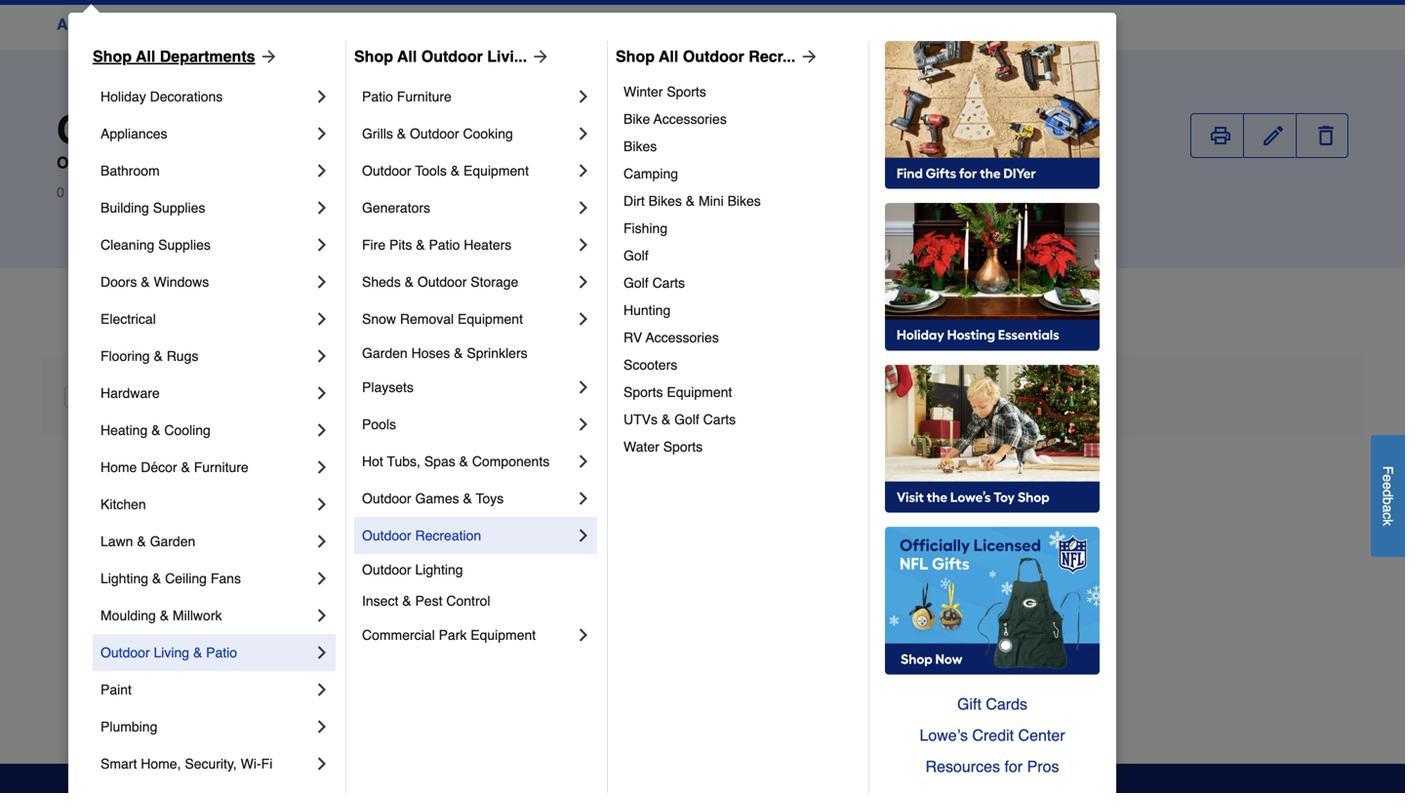 Task type: describe. For each thing, give the bounding box(es) containing it.
garden for garden outside garden
[[57, 107, 193, 152]]

chevron right image for outdoor living & patio
[[312, 643, 332, 663]]

chevron right image for commercial park equipment
[[574, 626, 593, 645]]

departments
[[160, 47, 255, 65]]

millwork
[[173, 608, 222, 624]]

tubs,
[[387, 454, 421, 469]]

12/19/23
[[168, 184, 221, 200]]

add items to cart button
[[732, 370, 950, 423]]

outdoor lighting
[[362, 562, 463, 578]]

pros
[[1027, 758, 1060, 776]]

winter sports link
[[624, 78, 855, 105]]

1 horizontal spatial trash image
[[1317, 126, 1336, 145]]

chevron right image for plumbing
[[312, 717, 332, 737]]

list
[[607, 499, 640, 526]]

this
[[552, 499, 600, 526]]

home décor & furniture link
[[101, 449, 312, 486]]

smart home, security, wi-fi link
[[101, 746, 312, 783]]

add
[[787, 387, 818, 405]]

fans
[[211, 571, 241, 587]]

k
[[1381, 519, 1396, 526]]

lighting & ceiling fans link
[[101, 560, 312, 597]]

updated
[[113, 184, 164, 200]]

lawn & garden link
[[101, 523, 312, 560]]

d
[[1381, 490, 1396, 497]]

paint link
[[101, 672, 312, 709]]

edit image
[[1264, 126, 1284, 145]]

& inside 'link'
[[160, 608, 169, 624]]

rv accessories
[[624, 330, 719, 346]]

holiday decorations
[[101, 89, 223, 104]]

flooring & rugs
[[101, 348, 199, 364]]

bikes up fishing link
[[728, 193, 761, 209]]

dirt bikes & mini bikes
[[624, 193, 761, 209]]

this list is currently empty.
[[552, 499, 854, 526]]

water
[[624, 439, 660, 455]]

1 vertical spatial sports
[[624, 385, 663, 400]]

hardware
[[101, 386, 160, 401]]

bikes down camping
[[649, 193, 682, 209]]

patio for fire pits & patio heaters
[[429, 237, 460, 253]]

for
[[1005, 758, 1023, 776]]

hot
[[362, 454, 383, 469]]

outdoor up winter sports link on the top of the page
[[683, 47, 745, 65]]

find gifts for the diyer. image
[[885, 41, 1100, 189]]

garden for garden
[[263, 15, 316, 33]]

shop for shop all outdoor recr...
[[616, 47, 655, 65]]

living
[[154, 645, 189, 661]]

& left rugs
[[154, 348, 163, 364]]

equipment down "cooking"
[[464, 163, 529, 179]]

cleaning
[[101, 237, 154, 253]]

grills
[[362, 126, 393, 142]]

chevron right image for cleaning supplies
[[312, 235, 332, 255]]

outdoor up insect
[[362, 562, 412, 578]]

cooking
[[463, 126, 513, 142]]

toys
[[476, 491, 504, 507]]

to
[[867, 387, 882, 405]]

resources
[[926, 758, 1000, 776]]

lighting & ceiling fans
[[101, 571, 241, 587]]

& right pits
[[416, 237, 425, 253]]

shop all outdoor recr...
[[616, 47, 796, 65]]

cleaning supplies
[[101, 237, 211, 253]]

shop for shop all departments
[[93, 47, 132, 65]]

outdoor living & patio
[[101, 645, 237, 661]]

chevron right image for outdoor games & toys
[[574, 489, 593, 509]]

& left mini
[[686, 193, 695, 209]]

chevron right image for bathroom
[[312, 161, 332, 181]]

spas
[[424, 454, 456, 469]]

outdoor up snow removal equipment
[[418, 274, 467, 290]]

winter
[[624, 84, 663, 100]]

outdoor up "outdoor lighting"
[[362, 528, 412, 544]]

chevron right image for fire pits & patio heaters
[[574, 235, 593, 255]]

garden hoses & sprinklers link
[[362, 338, 593, 369]]

snow
[[362, 311, 396, 327]]

garden inside garden outside garden
[[119, 154, 174, 172]]

sports equipment link
[[624, 379, 855, 406]]

center
[[1019, 727, 1065, 745]]

account home link
[[57, 13, 167, 36]]

all for shop all outdoor recr...
[[659, 47, 679, 65]]

paint
[[101, 682, 132, 698]]

chevron right image for lawn & garden
[[312, 532, 332, 551]]

cooling
[[164, 423, 211, 438]]

garden for garden hoses & sprinklers
[[362, 346, 408, 361]]

shop all outdoor livi...
[[354, 47, 527, 65]]

snow removal equipment link
[[362, 301, 574, 338]]

chevron right image for playsets
[[574, 378, 593, 397]]

pools
[[362, 417, 396, 432]]

shop all outdoor recr... link
[[616, 45, 819, 68]]

account
[[57, 15, 119, 33]]

& right spas
[[459, 454, 468, 469]]

chevron right image for building supplies
[[312, 198, 332, 218]]

c
[[1381, 513, 1396, 519]]

commercial
[[362, 628, 435, 643]]

utvs
[[624, 412, 658, 428]]

hot tubs, spas & components
[[362, 454, 550, 469]]

lowe's credit center
[[920, 727, 1065, 745]]

patio for outdoor living & patio
[[206, 645, 237, 661]]

utvs & golf carts link
[[624, 406, 855, 433]]

utvs & golf carts
[[624, 412, 736, 428]]

sprinklers
[[467, 346, 528, 361]]

outdoor down hot
[[362, 491, 412, 507]]

a
[[1381, 505, 1396, 513]]

flooring
[[101, 348, 150, 364]]

outdoor living & patio link
[[101, 634, 312, 672]]

shop all departments
[[93, 47, 255, 65]]

bikes link
[[624, 133, 855, 160]]

mini
[[699, 193, 724, 209]]

2 e from the top
[[1381, 482, 1396, 490]]

selected
[[420, 387, 484, 405]]

resources for pros
[[926, 758, 1060, 776]]

smart
[[101, 756, 137, 772]]

electrical link
[[101, 301, 312, 338]]

supplies for building supplies
[[153, 200, 205, 216]]

home décor & furniture
[[101, 460, 249, 475]]

doors & windows link
[[101, 264, 312, 301]]

items for add
[[822, 387, 863, 405]]

fire pits & patio heaters
[[362, 237, 512, 253]]

pits
[[389, 237, 412, 253]]

hoses
[[412, 346, 450, 361]]

& right doors
[[141, 274, 150, 290]]

0 vertical spatial carts
[[653, 275, 685, 291]]

0 vertical spatial patio
[[362, 89, 393, 104]]

insect & pest control
[[362, 593, 490, 609]]

home inside garden main content
[[123, 15, 167, 33]]

chevron right image for doors & windows
[[312, 272, 332, 292]]

chevron right image for pools
[[574, 415, 593, 434]]

f e e d b a c k button
[[1371, 435, 1406, 557]]

1 horizontal spatial lighting
[[415, 562, 463, 578]]

chevron right image for hot tubs, spas & components
[[574, 452, 593, 471]]

outdoor down grills
[[362, 163, 412, 179]]

& inside 'link'
[[152, 571, 161, 587]]

furniture inside the patio furniture link
[[397, 89, 452, 104]]

equipment down insect & pest control link
[[471, 628, 536, 643]]



Task type: vqa. For each thing, say whether or not it's contained in the screenshot.
'Accessories' for Fire Pits & Accessories
no



Task type: locate. For each thing, give the bounding box(es) containing it.
garden up 0 items | updated 12/19/23
[[119, 154, 174, 172]]

playsets link
[[362, 369, 574, 406]]

chevron right image for moulding & millwork
[[312, 606, 332, 626]]

chevron right image for heating & cooling
[[312, 421, 332, 440]]

trash image inside remove selected button
[[331, 388, 347, 404]]

chevron right image
[[574, 87, 593, 106], [312, 124, 332, 143], [574, 161, 593, 181], [312, 198, 332, 218], [574, 198, 593, 218], [574, 235, 593, 255], [574, 272, 593, 292], [312, 309, 332, 329], [574, 415, 593, 434], [312, 421, 332, 440], [574, 452, 593, 471], [312, 495, 332, 514], [312, 532, 332, 551], [574, 626, 593, 645], [312, 643, 332, 663], [312, 680, 332, 700], [312, 717, 332, 737], [312, 755, 332, 774]]

gift cards
[[958, 695, 1028, 714]]

building
[[101, 200, 149, 216]]

remove
[[355, 387, 416, 405]]

1 horizontal spatial carts
[[703, 412, 736, 428]]

patio up sheds & outdoor storage
[[429, 237, 460, 253]]

all inside shop all outdoor recr... link
[[659, 47, 679, 65]]

0 vertical spatial items
[[68, 184, 101, 200]]

& right "living" at the left bottom of the page
[[193, 645, 202, 661]]

garden up "playsets" at the top
[[362, 346, 408, 361]]

my lists
[[184, 15, 246, 33]]

2 horizontal spatial all
[[659, 47, 679, 65]]

chevron right image for smart home, security, wi-fi
[[312, 755, 332, 774]]

appliances link
[[101, 115, 312, 152]]

home up shop all departments
[[123, 15, 167, 33]]

chevron right image for kitchen
[[312, 495, 332, 514]]

water sports
[[624, 439, 703, 455]]

bike
[[624, 111, 650, 127]]

golf carts link
[[624, 269, 855, 297]]

3 shop from the left
[[616, 47, 655, 65]]

chevron right image for electrical
[[312, 309, 332, 329]]

& right tools
[[451, 163, 460, 179]]

chevron right image for holiday decorations
[[312, 87, 332, 106]]

snow removal equipment
[[362, 311, 523, 327]]

commercial park equipment link
[[362, 617, 574, 654]]

appliances
[[101, 126, 167, 142]]

0 horizontal spatial trash image
[[331, 388, 347, 404]]

garden right lists in the top of the page
[[263, 15, 316, 33]]

control
[[446, 593, 490, 609]]

0 horizontal spatial all
[[136, 47, 155, 65]]

decorations
[[150, 89, 223, 104]]

& left toys
[[463, 491, 472, 507]]

golf
[[624, 248, 649, 264], [624, 275, 649, 291], [675, 412, 700, 428]]

2 horizontal spatial shop
[[616, 47, 655, 65]]

1 vertical spatial home
[[101, 460, 137, 475]]

& left cooling
[[151, 423, 161, 438]]

1 all from the left
[[136, 47, 155, 65]]

2 vertical spatial patio
[[206, 645, 237, 661]]

storage
[[471, 274, 519, 290]]

lighting inside 'link'
[[101, 571, 148, 587]]

chevron right image for flooring & rugs
[[312, 347, 332, 366]]

camping link
[[624, 160, 855, 187]]

playsets
[[362, 380, 414, 395]]

0 horizontal spatial patio
[[206, 645, 237, 661]]

arrow right image inside shop all departments link
[[255, 47, 279, 66]]

1 horizontal spatial patio
[[362, 89, 393, 104]]

& left millwork
[[160, 608, 169, 624]]

garden main content
[[0, 5, 1406, 764]]

shop up patio furniture
[[354, 47, 393, 65]]

chevron right image for paint
[[312, 680, 332, 700]]

all inside shop all outdoor livi... link
[[397, 47, 417, 65]]

outdoor up tools
[[410, 126, 459, 142]]

items left |
[[68, 184, 101, 200]]

0 horizontal spatial furniture
[[194, 460, 249, 475]]

insect
[[362, 593, 399, 609]]

gift
[[958, 695, 982, 714]]

trash image left remove
[[331, 388, 347, 404]]

e up d
[[1381, 475, 1396, 482]]

2 shop from the left
[[354, 47, 393, 65]]

1 shop from the left
[[93, 47, 132, 65]]

garden down holiday
[[57, 107, 193, 152]]

3 arrow right image from the left
[[796, 47, 819, 66]]

arrow right image up winter sports link on the top of the page
[[796, 47, 819, 66]]

2 all from the left
[[397, 47, 417, 65]]

is
[[647, 499, 667, 526]]

arrow right image for shop all outdoor livi...
[[527, 47, 551, 66]]

2 horizontal spatial arrow right image
[[796, 47, 819, 66]]

arrow right image
[[255, 47, 279, 66], [527, 47, 551, 66], [796, 47, 819, 66]]

1 vertical spatial trash image
[[331, 388, 347, 404]]

grills & outdoor cooking link
[[362, 115, 574, 152]]

accessories up scooters
[[646, 330, 719, 346]]

trash image right edit icon
[[1317, 126, 1336, 145]]

arrow right image inside shop all outdoor recr... link
[[796, 47, 819, 66]]

dirt
[[624, 193, 645, 209]]

0 vertical spatial golf
[[624, 248, 649, 264]]

1 horizontal spatial furniture
[[397, 89, 452, 104]]

water sports link
[[624, 433, 855, 461]]

0 vertical spatial home
[[123, 15, 167, 33]]

chevron right image for grills & outdoor cooking
[[574, 124, 593, 143]]

officially licensed n f l gifts. shop now. image
[[885, 527, 1100, 675]]

accessories for bike accessories
[[654, 111, 727, 127]]

lighting up moulding
[[101, 571, 148, 587]]

form
[[671, 792, 1085, 794]]

chevron right image for home décor & furniture
[[312, 458, 332, 477]]

remove selected button
[[299, 370, 516, 423]]

holiday decorations link
[[101, 78, 312, 115]]

& left ceiling on the left bottom of the page
[[152, 571, 161, 587]]

outdoor down moulding
[[101, 645, 150, 661]]

all inside shop all departments link
[[136, 47, 155, 65]]

shop all departments link
[[93, 45, 279, 68]]

sports down utvs & golf carts
[[663, 439, 703, 455]]

& right utvs
[[662, 412, 671, 428]]

lighting up pest on the left bottom of page
[[415, 562, 463, 578]]

shop up winter
[[616, 47, 655, 65]]

electrical
[[101, 311, 156, 327]]

carts up water sports link
[[703, 412, 736, 428]]

1 vertical spatial carts
[[703, 412, 736, 428]]

furniture up grills & outdoor cooking
[[397, 89, 452, 104]]

sports up utvs
[[624, 385, 663, 400]]

1 arrow right image from the left
[[255, 47, 279, 66]]

moulding & millwork
[[101, 608, 222, 624]]

generators
[[362, 200, 430, 216]]

1 horizontal spatial shop
[[354, 47, 393, 65]]

fire
[[362, 237, 386, 253]]

cleaning supplies link
[[101, 226, 312, 264]]

lowe's
[[920, 727, 968, 745]]

1 horizontal spatial arrow right image
[[527, 47, 551, 66]]

arrow right image down garden button
[[255, 47, 279, 66]]

chevron right image for generators
[[574, 198, 593, 218]]

b
[[1381, 497, 1396, 505]]

arrow right image for shop all departments
[[255, 47, 279, 66]]

0 horizontal spatial items
[[68, 184, 101, 200]]

chevron right image for hardware
[[312, 384, 332, 403]]

trash image
[[1317, 126, 1336, 145], [331, 388, 347, 404]]

accessories down 'winter sports'
[[654, 111, 727, 127]]

holiday
[[101, 89, 146, 104]]

sports up bike accessories
[[667, 84, 706, 100]]

bike accessories
[[624, 111, 727, 127]]

smart home, security, wi-fi
[[101, 756, 273, 772]]

patio
[[362, 89, 393, 104], [429, 237, 460, 253], [206, 645, 237, 661]]

pest
[[415, 593, 443, 609]]

& right 'hoses'
[[454, 346, 463, 361]]

chevron right image for snow removal equipment
[[574, 309, 593, 329]]

1 vertical spatial accessories
[[646, 330, 719, 346]]

sports for winter sports
[[667, 84, 706, 100]]

hunting
[[624, 303, 671, 318]]

golf down the fishing at top
[[624, 248, 649, 264]]

home up kitchen
[[101, 460, 137, 475]]

patio furniture link
[[362, 78, 574, 115]]

1 vertical spatial items
[[822, 387, 863, 405]]

arrow right image inside shop all outdoor livi... link
[[527, 47, 551, 66]]

fi
[[261, 756, 273, 772]]

None search field
[[500, 0, 1033, 7]]

1 e from the top
[[1381, 475, 1396, 482]]

f
[[1381, 466, 1396, 475]]

all up holiday decorations
[[136, 47, 155, 65]]

golf link
[[624, 242, 855, 269]]

& right sheds
[[405, 274, 414, 290]]

arrow right image up the patio furniture link
[[527, 47, 551, 66]]

equipment up 'sprinklers'
[[458, 311, 523, 327]]

kitchen
[[101, 497, 146, 512]]

golf down sports equipment
[[675, 412, 700, 428]]

0 horizontal spatial shop
[[93, 47, 132, 65]]

all up patio furniture
[[397, 47, 417, 65]]

0 vertical spatial supplies
[[153, 200, 205, 216]]

items left to in the right of the page
[[822, 387, 863, 405]]

0 horizontal spatial lighting
[[101, 571, 148, 587]]

1 vertical spatial furniture
[[194, 460, 249, 475]]

patio up grills
[[362, 89, 393, 104]]

outdoor up the patio furniture link
[[421, 47, 483, 65]]

chevron right image for appliances
[[312, 124, 332, 143]]

equipment inside "link"
[[458, 311, 523, 327]]

outdoor recreation link
[[362, 517, 574, 554]]

games
[[415, 491, 459, 507]]

2 vertical spatial golf
[[675, 412, 700, 428]]

scooters link
[[624, 351, 855, 379]]

garden up lighting & ceiling fans
[[150, 534, 195, 550]]

arrow right image for shop all outdoor recr...
[[796, 47, 819, 66]]

1 horizontal spatial items
[[822, 387, 863, 405]]

outdoor
[[421, 47, 483, 65], [683, 47, 745, 65], [410, 126, 459, 142], [362, 163, 412, 179], [418, 274, 467, 290], [362, 491, 412, 507], [362, 528, 412, 544], [362, 562, 412, 578], [101, 645, 150, 661]]

0 vertical spatial accessories
[[654, 111, 727, 127]]

sports for water sports
[[663, 439, 703, 455]]

items for 0
[[68, 184, 101, 200]]

0 vertical spatial furniture
[[397, 89, 452, 104]]

chevron right image for outdoor recreation
[[574, 526, 593, 546]]

golf carts
[[624, 275, 685, 291]]

1 vertical spatial supplies
[[158, 237, 211, 253]]

plumbing
[[101, 719, 158, 735]]

bike accessories link
[[624, 105, 855, 133]]

my lists link
[[184, 13, 246, 36]]

golf for golf carts
[[624, 275, 649, 291]]

bikes down bike
[[624, 139, 657, 154]]

chevron right image
[[312, 87, 332, 106], [574, 124, 593, 143], [312, 161, 332, 181], [312, 235, 332, 255], [312, 272, 332, 292], [574, 309, 593, 329], [312, 347, 332, 366], [574, 378, 593, 397], [312, 384, 332, 403], [312, 458, 332, 477], [574, 489, 593, 509], [574, 526, 593, 546], [312, 569, 332, 589], [312, 606, 332, 626]]

chevron right image for lighting & ceiling fans
[[312, 569, 332, 589]]

moulding
[[101, 608, 156, 624]]

0 vertical spatial trash image
[[1317, 126, 1336, 145]]

add items to cart
[[787, 387, 917, 405]]

2 horizontal spatial patio
[[429, 237, 460, 253]]

golf for golf
[[624, 248, 649, 264]]

cards
[[986, 695, 1028, 714]]

dirt bikes & mini bikes link
[[624, 187, 855, 215]]

equipment up utvs & golf carts
[[667, 385, 732, 400]]

windows
[[154, 274, 209, 290]]

cart
[[886, 387, 917, 405]]

carts up hunting
[[653, 275, 685, 291]]

supplies for cleaning supplies
[[158, 237, 211, 253]]

pools link
[[362, 406, 574, 443]]

chevron right image for patio furniture
[[574, 87, 593, 106]]

furniture inside home décor & furniture link
[[194, 460, 249, 475]]

1 vertical spatial patio
[[429, 237, 460, 253]]

e up b
[[1381, 482, 1396, 490]]

|
[[105, 184, 109, 200]]

all for shop all departments
[[136, 47, 155, 65]]

& left pest on the left bottom of page
[[402, 593, 412, 609]]

lowe's credit center link
[[885, 720, 1100, 752]]

2 vertical spatial sports
[[663, 439, 703, 455]]

hardware link
[[101, 375, 312, 412]]

equipment
[[464, 163, 529, 179], [458, 311, 523, 327], [667, 385, 732, 400], [471, 628, 536, 643]]

sheds & outdoor storage link
[[362, 264, 574, 301]]

golf up hunting
[[624, 275, 649, 291]]

0 vertical spatial sports
[[667, 84, 706, 100]]

0 horizontal spatial carts
[[653, 275, 685, 291]]

& right lawn
[[137, 534, 146, 550]]

visit the lowe's toy shop. image
[[885, 365, 1100, 513]]

holiday hosting essentials. image
[[885, 203, 1100, 351]]

shop down 'account home' link
[[93, 47, 132, 65]]

patio up paint link
[[206, 645, 237, 661]]

0 horizontal spatial arrow right image
[[255, 47, 279, 66]]

chevron right image for outdoor tools & equipment
[[574, 161, 593, 181]]

account home
[[57, 15, 167, 33]]

heating & cooling
[[101, 423, 211, 438]]

removal
[[400, 311, 454, 327]]

1 horizontal spatial all
[[397, 47, 417, 65]]

all up 'winter sports'
[[659, 47, 679, 65]]

winter sports
[[624, 84, 706, 100]]

all for shop all outdoor livi...
[[397, 47, 417, 65]]

outside
[[57, 154, 115, 172]]

accessories for rv accessories
[[646, 330, 719, 346]]

rugs
[[167, 348, 199, 364]]

patio furniture
[[362, 89, 452, 104]]

2 arrow right image from the left
[[527, 47, 551, 66]]

3 all from the left
[[659, 47, 679, 65]]

items inside button
[[822, 387, 863, 405]]

shop for shop all outdoor livi...
[[354, 47, 393, 65]]

currently
[[673, 499, 773, 526]]

print image
[[1211, 126, 1231, 145]]

1 vertical spatial golf
[[624, 275, 649, 291]]

hunting link
[[624, 297, 855, 324]]

wi-
[[241, 756, 261, 772]]

& right grills
[[397, 126, 406, 142]]

chevron right image for sheds & outdoor storage
[[574, 272, 593, 292]]

& right décor
[[181, 460, 190, 475]]

furniture down 'heating & cooling' link
[[194, 460, 249, 475]]

bathroom link
[[101, 152, 312, 189]]

outdoor games & toys
[[362, 491, 504, 507]]



